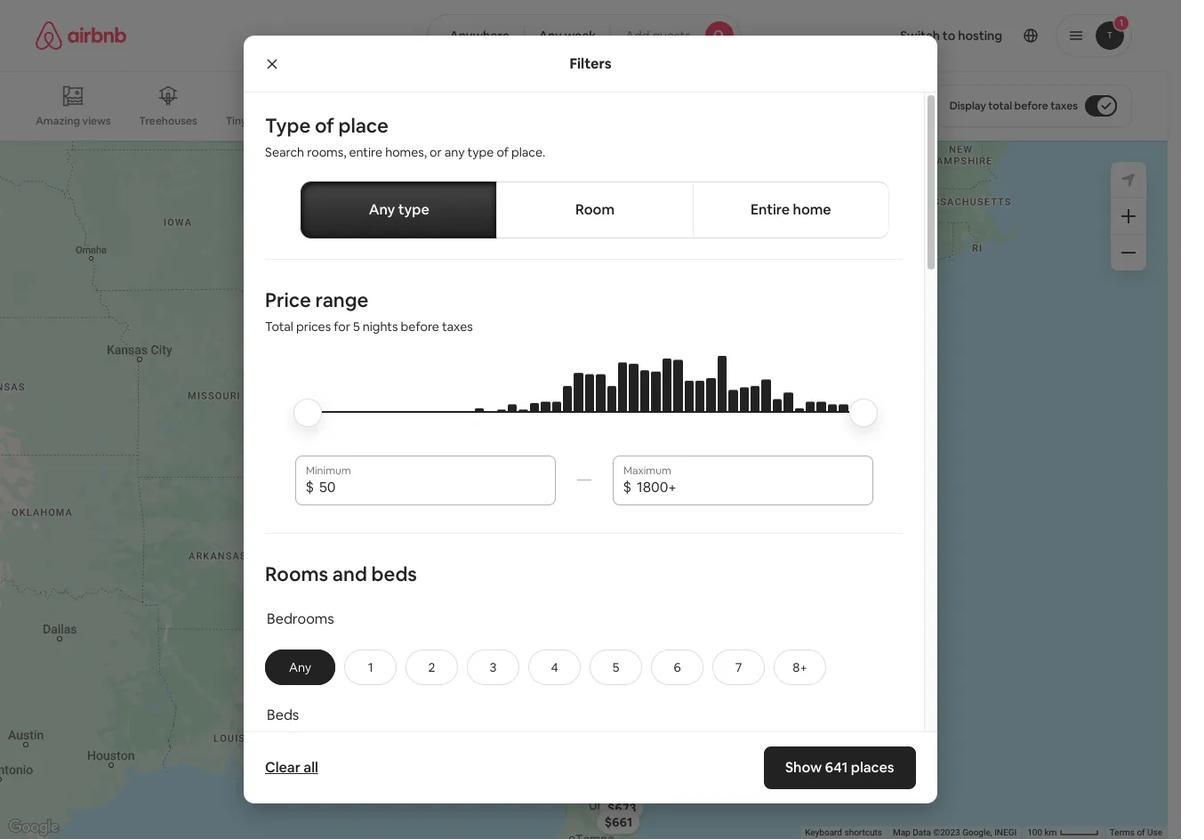 Task type: describe. For each thing, give the bounding box(es) containing it.
keyboard
[[805, 828, 843, 837]]

show 641 places link
[[765, 747, 916, 789]]

$ text field
[[319, 479, 545, 496]]

7
[[736, 659, 742, 675]]

group containing amazing views
[[36, 71, 837, 141]]

terms of use link
[[1110, 828, 1163, 837]]

tiny homes
[[226, 114, 283, 128]]

$787 button
[[612, 458, 657, 483]]

clear
[[265, 758, 301, 777]]

1 horizontal spatial of
[[497, 144, 509, 160]]

range
[[315, 287, 369, 312]]

windmills
[[312, 114, 361, 128]]

any week button
[[524, 14, 611, 57]]

show for show list
[[548, 731, 580, 747]]

rooms
[[265, 561, 328, 586]]

641
[[826, 758, 849, 777]]

$598
[[415, 220, 444, 236]]

8+
[[793, 659, 808, 675]]

show for show 641 places
[[786, 758, 823, 777]]

type inside type of place search rooms, entire homes, or any type of place.
[[468, 144, 494, 160]]

any for week
[[539, 28, 562, 44]]

price range total prices for 5 nights before taxes
[[265, 287, 473, 335]]

terms
[[1110, 828, 1135, 837]]

©2023
[[934, 828, 961, 837]]

$742 for the rightmost $742 button
[[607, 401, 635, 417]]

$787
[[620, 462, 649, 478]]

2 button
[[406, 649, 458, 685]]

7 button
[[713, 649, 765, 685]]

of for terms
[[1137, 828, 1146, 837]]

show list button
[[530, 718, 639, 760]]

beds
[[267, 705, 299, 724]]

any week
[[539, 28, 596, 44]]

4 button
[[529, 649, 581, 685]]

rooms and beds
[[265, 561, 417, 586]]

guests
[[653, 28, 691, 44]]

$1,392 button
[[504, 522, 558, 547]]

total
[[989, 99, 1013, 113]]

all
[[304, 758, 318, 777]]

$3,386
[[695, 379, 735, 395]]

$1,602 button
[[509, 498, 563, 523]]

display
[[950, 99, 987, 113]]

entire
[[751, 200, 790, 219]]

homes,
[[385, 144, 427, 160]]

google map
showing 108 stays. region
[[0, 141, 1168, 839]]

zoom in image
[[1122, 209, 1136, 223]]

100 km
[[1028, 828, 1060, 837]]

5 inside price range total prices for 5 nights before taxes
[[353, 319, 360, 335]]

of for type
[[315, 113, 334, 138]]

map data ©2023 google, inegi
[[893, 828, 1017, 837]]

search
[[265, 144, 304, 160]]

$ text field
[[637, 479, 863, 496]]

tiny
[[226, 114, 247, 128]]

km
[[1045, 828, 1057, 837]]

and
[[333, 561, 367, 586]]

1 button
[[344, 649, 397, 685]]

any inside any "button"
[[289, 659, 311, 675]]

any type
[[369, 200, 429, 219]]

prices
[[296, 319, 331, 335]]

shortcuts
[[845, 828, 883, 837]]

terms of use
[[1110, 828, 1163, 837]]

$661 button
[[596, 809, 640, 834]]

anywhere button
[[427, 14, 525, 57]]

$1,310 button
[[802, 243, 855, 268]]

bedrooms
[[267, 609, 334, 628]]

5 inside button
[[613, 659, 620, 675]]

100
[[1028, 828, 1043, 837]]

keyboard shortcuts button
[[805, 827, 883, 839]]

6
[[674, 659, 681, 675]]

100 km button
[[1023, 827, 1105, 839]]

$605
[[635, 443, 664, 459]]

nights
[[363, 319, 398, 335]]

6 button
[[651, 649, 704, 685]]

room
[[576, 200, 615, 219]]

$3,386 button
[[687, 374, 743, 399]]

$673 button
[[599, 795, 644, 820]]

place
[[339, 113, 389, 138]]

treehouses
[[139, 114, 197, 128]]

amazing
[[36, 114, 80, 128]]



Task type: locate. For each thing, give the bounding box(es) containing it.
show left list
[[548, 731, 580, 747]]

8+ element
[[793, 659, 808, 675]]

3
[[490, 659, 497, 675]]

1 horizontal spatial $742
[[607, 401, 635, 417]]

keyboard shortcuts
[[805, 828, 883, 837]]

anywhere
[[450, 28, 510, 44]]

any
[[539, 28, 562, 44], [369, 200, 395, 219], [289, 659, 311, 675]]

tab list inside filters dialog
[[301, 182, 890, 238]]

$742 button
[[316, 163, 361, 188], [599, 396, 643, 421]]

of left 'use'
[[1137, 828, 1146, 837]]

0 horizontal spatial $
[[306, 478, 314, 496]]

entire home
[[751, 200, 832, 219]]

$ for $ text field
[[306, 478, 314, 496]]

any down bedrooms
[[289, 659, 311, 675]]

taxes right total
[[1051, 99, 1078, 113]]

type
[[265, 113, 311, 138]]

0 vertical spatial show
[[548, 731, 580, 747]]

inegi
[[995, 828, 1017, 837]]

2 horizontal spatial any
[[539, 28, 562, 44]]

type right any
[[468, 144, 494, 160]]

0 horizontal spatial any
[[289, 659, 311, 675]]

entire home button
[[693, 182, 890, 238]]

data
[[913, 828, 931, 837]]

$1,193
[[640, 358, 676, 374]]

any
[[445, 144, 465, 160]]

$1,392
[[512, 527, 550, 543]]

type inside button
[[398, 200, 429, 219]]

most stays cost more than $450 per night. image
[[309, 356, 859, 459]]

2 horizontal spatial of
[[1137, 828, 1146, 837]]

5 button
[[590, 649, 642, 685]]

none search field containing anywhere
[[427, 14, 741, 57]]

any inside any week button
[[539, 28, 562, 44]]

1 horizontal spatial show
[[786, 758, 823, 777]]

0 vertical spatial $742 button
[[316, 163, 361, 188]]

$742 down rooms,
[[324, 168, 353, 184]]

$673
[[607, 799, 636, 815]]

4
[[551, 659, 558, 675]]

1 vertical spatial before
[[401, 319, 439, 335]]

of left place.
[[497, 144, 509, 160]]

1 horizontal spatial $
[[623, 478, 632, 496]]

taxes inside price range total prices for 5 nights before taxes
[[442, 319, 473, 335]]

before inside price range total prices for 5 nights before taxes
[[401, 319, 439, 335]]

total
[[265, 319, 294, 335]]

price
[[265, 287, 311, 312]]

1 horizontal spatial 5
[[613, 659, 620, 675]]

0 vertical spatial taxes
[[1051, 99, 1078, 113]]

1 vertical spatial show
[[786, 758, 823, 777]]

$742 button up $605 button
[[599, 396, 643, 421]]

entire
[[349, 144, 383, 160]]

place.
[[512, 144, 546, 160]]

1 horizontal spatial type
[[468, 144, 494, 160]]

1 vertical spatial type
[[398, 200, 429, 219]]

google image
[[4, 816, 63, 839]]

show left 641
[[786, 758, 823, 777]]

before
[[1015, 99, 1049, 113], [401, 319, 439, 335]]

$742 button down rooms,
[[316, 163, 361, 188]]

1 horizontal spatial before
[[1015, 99, 1049, 113]]

type
[[468, 144, 494, 160], [398, 200, 429, 219]]

0 vertical spatial any
[[539, 28, 562, 44]]

1 horizontal spatial any
[[369, 200, 395, 219]]

or
[[430, 144, 442, 160]]

1 vertical spatial $742 button
[[599, 396, 643, 421]]

week
[[565, 28, 596, 44]]

1 vertical spatial any
[[369, 200, 395, 219]]

any button
[[265, 649, 335, 685]]

add guests
[[626, 28, 691, 44]]

$742
[[324, 168, 353, 184], [607, 401, 635, 417]]

group
[[36, 71, 837, 141]]

amazing views
[[36, 114, 111, 128]]

$1,310
[[810, 248, 847, 264]]

0 horizontal spatial type
[[398, 200, 429, 219]]

$719 button
[[612, 457, 655, 481]]

profile element
[[762, 0, 1133, 71]]

clear all
[[265, 758, 318, 777]]

$1,204
[[548, 526, 587, 542]]

any inside any type button
[[369, 200, 395, 219]]

$ up rooms
[[306, 478, 314, 496]]

0 horizontal spatial taxes
[[442, 319, 473, 335]]

0 horizontal spatial $742 button
[[316, 163, 361, 188]]

5 right 4
[[613, 659, 620, 675]]

0 horizontal spatial before
[[401, 319, 439, 335]]

any element
[[284, 659, 317, 675]]

home
[[793, 200, 832, 219]]

2 vertical spatial any
[[289, 659, 311, 675]]

of
[[315, 113, 334, 138], [497, 144, 509, 160], [1137, 828, 1146, 837]]

for
[[334, 319, 350, 335]]

0 vertical spatial $742
[[324, 168, 353, 184]]

taxes inside display total before taxes 'button'
[[1051, 99, 1078, 113]]

show 641 places
[[786, 758, 895, 777]]

display total before taxes
[[950, 99, 1078, 113]]

any left $598 button
[[369, 200, 395, 219]]

add
[[626, 28, 650, 44]]

show inside filters dialog
[[786, 758, 823, 777]]

1 horizontal spatial taxes
[[1051, 99, 1078, 113]]

of up rooms,
[[315, 113, 334, 138]]

clear all button
[[256, 750, 327, 786]]

5 right the for
[[353, 319, 360, 335]]

places
[[852, 758, 895, 777]]

$ for $ text box
[[623, 478, 632, 496]]

use
[[1148, 828, 1163, 837]]

0 vertical spatial 5
[[353, 319, 360, 335]]

room button
[[497, 182, 694, 238]]

2
[[429, 659, 436, 675]]

$661
[[604, 813, 632, 829]]

1 vertical spatial taxes
[[442, 319, 473, 335]]

0 vertical spatial of
[[315, 113, 334, 138]]

0 vertical spatial before
[[1015, 99, 1049, 113]]

$598 button
[[407, 216, 452, 241]]

0 horizontal spatial show
[[548, 731, 580, 747]]

map
[[893, 828, 911, 837]]

0 horizontal spatial 5
[[353, 319, 360, 335]]

1
[[368, 659, 373, 675]]

tab list containing any type
[[301, 182, 890, 238]]

any left week
[[539, 28, 562, 44]]

show inside button
[[548, 731, 580, 747]]

views
[[82, 114, 111, 128]]

type of place search rooms, entire homes, or any type of place.
[[265, 113, 546, 160]]

display total before taxes button
[[935, 85, 1133, 127]]

$742 for the top $742 button
[[324, 168, 353, 184]]

add guests button
[[611, 14, 741, 57]]

type up $598
[[398, 200, 429, 219]]

google,
[[963, 828, 993, 837]]

before right total
[[1015, 99, 1049, 113]]

show list
[[548, 731, 599, 747]]

tab list
[[301, 182, 890, 238]]

$742 up $605 button
[[607, 401, 635, 417]]

0 vertical spatial type
[[468, 144, 494, 160]]

1 vertical spatial $742
[[607, 401, 635, 417]]

1 $ from the left
[[306, 478, 314, 496]]

1 horizontal spatial $742 button
[[599, 396, 643, 421]]

taxes right nights
[[442, 319, 473, 335]]

homes
[[249, 114, 283, 128]]

$ down $719
[[623, 478, 632, 496]]

0 horizontal spatial of
[[315, 113, 334, 138]]

before right nights
[[401, 319, 439, 335]]

before inside display total before taxes 'button'
[[1015, 99, 1049, 113]]

3 button
[[467, 649, 520, 685]]

0 horizontal spatial $742
[[324, 168, 353, 184]]

filters
[[570, 54, 612, 73]]

any for type
[[369, 200, 395, 219]]

$1,193 button
[[632, 354, 684, 378]]

1 vertical spatial of
[[497, 144, 509, 160]]

2 $ from the left
[[623, 478, 632, 496]]

any type button
[[301, 182, 498, 238]]

$719
[[620, 461, 647, 477]]

None search field
[[427, 14, 741, 57]]

filters dialog
[[244, 36, 938, 839]]

8+ button
[[774, 649, 827, 685]]

$605 button
[[627, 439, 672, 464]]

zoom out image
[[1122, 246, 1136, 260]]

2 vertical spatial of
[[1137, 828, 1146, 837]]

1 vertical spatial 5
[[613, 659, 620, 675]]

$1,602
[[517, 503, 555, 519]]

$
[[306, 478, 314, 496], [623, 478, 632, 496]]

$1,204 button
[[540, 521, 595, 546]]



Task type: vqa. For each thing, say whether or not it's contained in the screenshot.
Entire home button
yes



